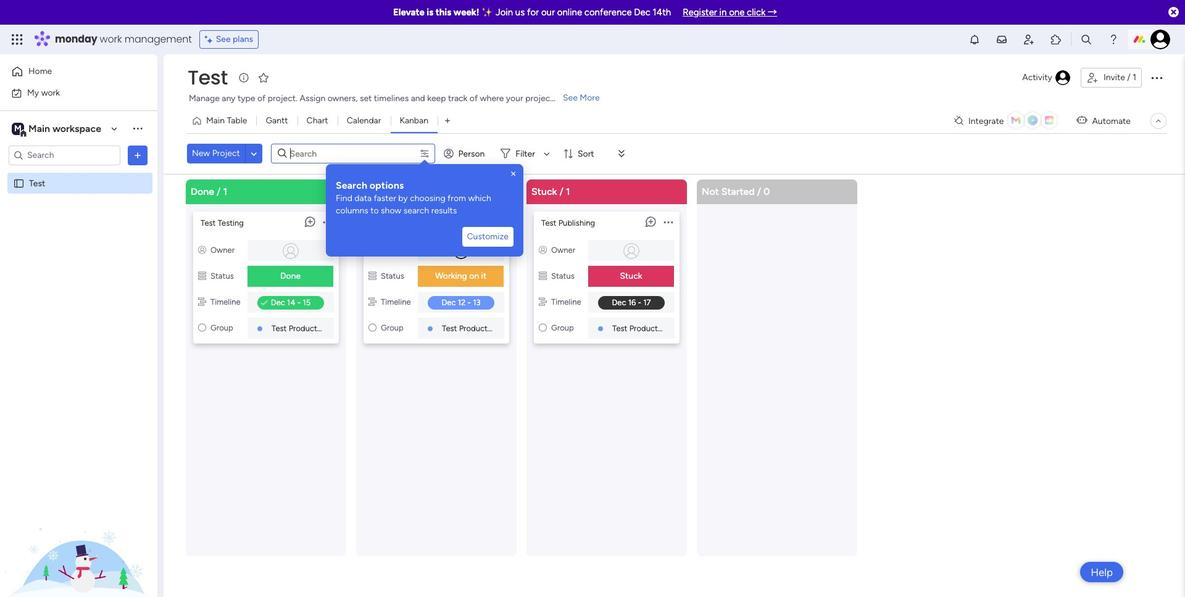 Task type: locate. For each thing, give the bounding box(es) containing it.
kanban button
[[390, 111, 438, 131]]

more actions image
[[615, 148, 628, 160]]

home button
[[7, 62, 133, 81]]

calendar
[[347, 115, 381, 126]]

1 up test testing
[[223, 186, 227, 198]]

working for working on it / 1
[[361, 186, 398, 198]]

1 v2 sun outline image from the left
[[198, 323, 206, 333]]

your
[[506, 93, 523, 104]]

1 horizontal spatial small timeline column outline image
[[369, 298, 377, 307]]

1 horizontal spatial pipeline
[[501, 324, 529, 333]]

by
[[398, 193, 408, 204]]

1 horizontal spatial v2 status outline image
[[369, 272, 377, 281]]

0 horizontal spatial stuck
[[532, 186, 557, 198]]

0 vertical spatial on
[[401, 186, 412, 198]]

it for working on it / 1
[[414, 186, 420, 198]]

not started / 0
[[702, 186, 770, 198]]

2 owner from the left
[[551, 246, 575, 255]]

1 small timeline column outline image from the left
[[198, 298, 206, 307]]

1 up test publishing
[[566, 186, 570, 198]]

3 production from the left
[[629, 324, 669, 333]]

1 horizontal spatial stuck
[[620, 271, 642, 281]]

filter
[[516, 148, 535, 159]]

row group containing done
[[183, 180, 865, 598]]

options image
[[131, 149, 144, 161], [664, 212, 673, 233]]

on
[[401, 186, 412, 198], [469, 271, 479, 281]]

0 horizontal spatial working
[[361, 186, 398, 198]]

2 v2 sun outline image from the left
[[369, 323, 377, 333]]

0 vertical spatial work
[[100, 32, 122, 46]]

v2 sun outline image
[[198, 323, 206, 333], [369, 323, 377, 333]]

v2 sun outline image for done / 1
[[198, 323, 206, 333]]

2 horizontal spatial v2 status outline image
[[539, 272, 547, 281]]

from
[[448, 193, 466, 204]]

pipeline for working on it / 1
[[501, 324, 529, 333]]

2 horizontal spatial pipeline
[[671, 324, 699, 333]]

register
[[683, 7, 717, 18]]

1 group from the left
[[211, 323, 233, 333]]

v2 status outline image
[[198, 272, 206, 281], [369, 272, 377, 281], [539, 272, 547, 281]]

2 of from the left
[[470, 93, 478, 104]]

dapulse person column image down test publishing
[[539, 246, 547, 255]]

stuck for stuck / 1
[[532, 186, 557, 198]]

✨
[[482, 7, 493, 18]]

manage any type of project. assign owners, set timelines and keep track of where your project stands.
[[189, 93, 583, 104]]

see plans button
[[199, 30, 259, 49]]

main inside workspace selection "element"
[[28, 123, 50, 134]]

group
[[211, 323, 233, 333], [381, 323, 404, 333], [551, 323, 574, 333]]

2 timeline from the left
[[381, 298, 411, 307]]

work inside my work button
[[41, 87, 60, 98]]

3 status from the left
[[551, 272, 575, 281]]

2 horizontal spatial group
[[551, 323, 574, 333]]

customize button
[[462, 227, 514, 247]]

1 vertical spatial see
[[563, 93, 578, 103]]

test production pipeline for working on it / 1
[[442, 324, 529, 333]]

owner for done / 1
[[211, 246, 235, 255]]

chart button
[[297, 111, 337, 131]]

owner down test testing
[[211, 246, 235, 255]]

owner down test publishing
[[551, 246, 575, 255]]

us
[[515, 7, 525, 18]]

test production pipeline
[[272, 324, 358, 333], [442, 324, 529, 333], [612, 324, 699, 333]]

type
[[238, 93, 255, 104]]

1 horizontal spatial production
[[459, 324, 499, 333]]

register in one click → link
[[683, 7, 777, 18]]

sort button
[[558, 144, 602, 164]]

small timeline column outline image
[[539, 298, 547, 307]]

new project
[[192, 148, 240, 159]]

row group
[[183, 180, 865, 598]]

0 horizontal spatial owner
[[211, 246, 235, 255]]

2 v2 status outline image from the left
[[369, 272, 377, 281]]

in
[[720, 7, 727, 18]]

stuck
[[532, 186, 557, 198], [620, 271, 642, 281]]

assign
[[300, 93, 325, 104]]

0 horizontal spatial of
[[257, 93, 266, 104]]

→
[[768, 7, 777, 18]]

0 horizontal spatial on
[[401, 186, 412, 198]]

1 v2 status outline image from the left
[[198, 272, 206, 281]]

0 horizontal spatial see
[[216, 34, 231, 44]]

search options image
[[420, 149, 429, 159]]

1 for done / 1
[[223, 186, 227, 198]]

0 horizontal spatial production
[[289, 324, 328, 333]]

test list box
[[0, 170, 157, 361]]

/ for stuck
[[560, 186, 564, 198]]

1 production from the left
[[289, 324, 328, 333]]

any
[[222, 93, 235, 104]]

not
[[702, 186, 719, 198]]

it for working on it
[[481, 271, 486, 281]]

1 vertical spatial on
[[469, 271, 479, 281]]

1 horizontal spatial main
[[206, 115, 225, 126]]

2 status from the left
[[381, 272, 404, 281]]

/ up test publishing
[[560, 186, 564, 198]]

0 horizontal spatial test production pipeline
[[272, 324, 358, 333]]

status for stuck
[[551, 272, 575, 281]]

started
[[721, 186, 755, 198]]

0 horizontal spatial group
[[211, 323, 233, 333]]

0 horizontal spatial work
[[41, 87, 60, 98]]

1 horizontal spatial dapulse person column image
[[539, 246, 547, 255]]

0 horizontal spatial small timeline column outline image
[[198, 298, 206, 307]]

stuck / 1
[[532, 186, 570, 198]]

see left more at the top of the page
[[563, 93, 578, 103]]

/ up search
[[423, 186, 427, 198]]

main left table
[[206, 115, 225, 126]]

0 horizontal spatial v2 sun outline image
[[198, 323, 206, 333]]

status
[[211, 272, 234, 281], [381, 272, 404, 281], [551, 272, 575, 281]]

1 right invite
[[1133, 72, 1136, 83]]

dapulse person column image
[[198, 246, 206, 255], [539, 246, 547, 255]]

done for done / 1
[[191, 186, 214, 198]]

v2 status outline image for working on it
[[369, 272, 377, 281]]

dapulse integrations image
[[954, 116, 964, 126]]

0 horizontal spatial v2 status outline image
[[198, 272, 206, 281]]

3 v2 status outline image from the left
[[539, 272, 547, 281]]

1 horizontal spatial of
[[470, 93, 478, 104]]

2 horizontal spatial production
[[629, 324, 669, 333]]

14th
[[653, 7, 671, 18]]

1 horizontal spatial working
[[435, 271, 467, 281]]

working up the to
[[361, 186, 398, 198]]

2 group from the left
[[381, 323, 404, 333]]

home
[[28, 66, 52, 77]]

workspace image
[[12, 122, 24, 136]]

1 horizontal spatial timeline
[[381, 298, 411, 307]]

done for done
[[280, 271, 301, 281]]

3 test production pipeline from the left
[[612, 324, 699, 333]]

1 horizontal spatial test production pipeline
[[442, 324, 529, 333]]

invite / 1 button
[[1081, 68, 1142, 88]]

/ up test testing
[[217, 186, 221, 198]]

1 horizontal spatial on
[[469, 271, 479, 281]]

main right workspace icon
[[28, 123, 50, 134]]

public board image
[[13, 177, 25, 189]]

see
[[216, 34, 231, 44], [563, 93, 578, 103]]

stuck for stuck
[[620, 271, 642, 281]]

integrate
[[969, 116, 1004, 126]]

main inside button
[[206, 115, 225, 126]]

group for working
[[381, 323, 404, 333]]

1 inside button
[[1133, 72, 1136, 83]]

dapulse person column image for done / 1
[[198, 246, 206, 255]]

production for working on it / 1
[[459, 324, 499, 333]]

manage
[[189, 93, 220, 104]]

1 pipeline from the left
[[330, 324, 358, 333]]

0 vertical spatial stuck
[[532, 186, 557, 198]]

done
[[191, 186, 214, 198], [280, 271, 301, 281]]

m
[[14, 123, 22, 134]]

2 horizontal spatial test production pipeline
[[612, 324, 699, 333]]

test testing
[[201, 219, 244, 228]]

1 vertical spatial work
[[41, 87, 60, 98]]

work right monday
[[100, 32, 122, 46]]

0 horizontal spatial timeline
[[211, 298, 241, 307]]

of right type
[[257, 93, 266, 104]]

1 test production pipeline from the left
[[272, 324, 358, 333]]

work right my
[[41, 87, 60, 98]]

3 timeline from the left
[[551, 298, 581, 307]]

1 dapulse person column image from the left
[[198, 246, 206, 255]]

project.
[[268, 93, 298, 104]]

see left the plans
[[216, 34, 231, 44]]

owner for stuck / 1
[[551, 246, 575, 255]]

done / 1
[[191, 186, 227, 198]]

gantt button
[[256, 111, 297, 131]]

see inside button
[[216, 34, 231, 44]]

management
[[125, 32, 192, 46]]

and
[[411, 93, 425, 104]]

production for stuck / 1
[[629, 324, 669, 333]]

2 test production pipeline from the left
[[442, 324, 529, 333]]

0 horizontal spatial options image
[[131, 149, 144, 161]]

workspace options image
[[131, 122, 144, 135]]

production for done / 1
[[289, 324, 328, 333]]

automate
[[1092, 116, 1131, 126]]

2 small timeline column outline image from the left
[[369, 298, 377, 307]]

2 horizontal spatial timeline
[[551, 298, 581, 307]]

owner
[[211, 246, 235, 255], [551, 246, 575, 255]]

it down customize button
[[481, 271, 486, 281]]

my
[[27, 87, 39, 98]]

Test field
[[185, 64, 231, 91]]

of
[[257, 93, 266, 104], [470, 93, 478, 104]]

1 vertical spatial stuck
[[620, 271, 642, 281]]

see for see plans
[[216, 34, 231, 44]]

3 group from the left
[[551, 323, 574, 333]]

work for monday
[[100, 32, 122, 46]]

lottie animation element
[[0, 473, 157, 598]]

options
[[370, 180, 404, 191]]

help
[[1091, 566, 1113, 579]]

/ right invite
[[1127, 72, 1131, 83]]

test production pipeline for done / 1
[[272, 324, 358, 333]]

3 pipeline from the left
[[671, 324, 699, 333]]

person button
[[439, 144, 492, 164]]

1 horizontal spatial status
[[381, 272, 404, 281]]

option
[[0, 172, 157, 175]]

collapse board header image
[[1154, 116, 1164, 126]]

/ inside button
[[1127, 72, 1131, 83]]

search options heading
[[336, 179, 514, 193]]

1 of from the left
[[257, 93, 266, 104]]

it right by
[[414, 186, 420, 198]]

0 vertical spatial done
[[191, 186, 214, 198]]

data
[[355, 193, 372, 204]]

options image
[[1149, 70, 1164, 85]]

1 horizontal spatial see
[[563, 93, 578, 103]]

1 horizontal spatial group
[[381, 323, 404, 333]]

0 vertical spatial see
[[216, 34, 231, 44]]

1 horizontal spatial v2 sun outline image
[[369, 323, 377, 333]]

2 dapulse person column image from the left
[[539, 246, 547, 255]]

Search field
[[287, 145, 387, 162]]

calendar button
[[337, 111, 390, 131]]

1 vertical spatial working
[[435, 271, 467, 281]]

click
[[747, 7, 766, 18]]

working for working on it
[[435, 271, 467, 281]]

test production pipeline for stuck / 1
[[612, 324, 699, 333]]

2 pipeline from the left
[[501, 324, 529, 333]]

1 vertical spatial done
[[280, 271, 301, 281]]

dapulse checkmark sign image
[[261, 296, 268, 311]]

1 horizontal spatial it
[[481, 271, 486, 281]]

test
[[188, 64, 228, 91], [29, 178, 45, 189], [201, 219, 216, 228], [541, 219, 556, 228], [272, 324, 287, 333], [442, 324, 457, 333], [612, 324, 627, 333]]

/ left 0
[[757, 186, 761, 198]]

0 horizontal spatial done
[[191, 186, 214, 198]]

workspace selection element
[[12, 121, 103, 137]]

1 owner from the left
[[211, 246, 235, 255]]

0 vertical spatial it
[[414, 186, 420, 198]]

0 vertical spatial working
[[361, 186, 398, 198]]

1 horizontal spatial done
[[280, 271, 301, 281]]

0 horizontal spatial pipeline
[[330, 324, 358, 333]]

see plans
[[216, 34, 253, 44]]

small timeline column outline image
[[198, 298, 206, 307], [369, 298, 377, 307]]

0
[[764, 186, 770, 198]]

register in one click →
[[683, 7, 777, 18]]

working down customize button
[[435, 271, 467, 281]]

our
[[541, 7, 555, 18]]

production
[[289, 324, 328, 333], [459, 324, 499, 333], [629, 324, 669, 333]]

dapulse person column image down test testing
[[198, 246, 206, 255]]

1 vertical spatial options image
[[664, 212, 673, 233]]

v2 status outline image for done
[[198, 272, 206, 281]]

monday
[[55, 32, 97, 46]]

1 status from the left
[[211, 272, 234, 281]]

main for main workspace
[[28, 123, 50, 134]]

1 horizontal spatial owner
[[551, 246, 575, 255]]

publishing
[[558, 219, 595, 228]]

2 horizontal spatial status
[[551, 272, 575, 281]]

0 horizontal spatial status
[[211, 272, 234, 281]]

0 horizontal spatial main
[[28, 123, 50, 134]]

my work
[[27, 87, 60, 98]]

small timeline column outline image for working on it / 1
[[369, 298, 377, 307]]

1 timeline from the left
[[211, 298, 241, 307]]

1 vertical spatial it
[[481, 271, 486, 281]]

on for working on it / 1
[[401, 186, 412, 198]]

2 production from the left
[[459, 324, 499, 333]]

test publishing
[[541, 219, 595, 228]]

main table button
[[187, 111, 256, 131]]

v2 sun outline image for working on it / 1
[[369, 323, 377, 333]]

of right track
[[470, 93, 478, 104]]

group for stuck
[[551, 323, 574, 333]]

1 horizontal spatial work
[[100, 32, 122, 46]]

small timeline column outline image for done / 1
[[198, 298, 206, 307]]

0 horizontal spatial it
[[414, 186, 420, 198]]

0 horizontal spatial dapulse person column image
[[198, 246, 206, 255]]

timelines
[[374, 93, 409, 104]]

pipeline
[[330, 324, 358, 333], [501, 324, 529, 333], [671, 324, 699, 333]]



Task type: vqa. For each thing, say whether or not it's contained in the screenshot.
work
yes



Task type: describe. For each thing, give the bounding box(es) containing it.
invite members image
[[1023, 33, 1035, 46]]

invite
[[1104, 72, 1125, 83]]

timeline for working
[[381, 298, 411, 307]]

dec
[[634, 7, 651, 18]]

main workspace
[[28, 123, 101, 134]]

search
[[336, 180, 367, 191]]

invite / 1
[[1104, 72, 1136, 83]]

search
[[404, 206, 429, 216]]

v2 sun outline image
[[539, 323, 547, 333]]

project
[[212, 148, 240, 159]]

table
[[227, 115, 247, 126]]

main table
[[206, 115, 247, 126]]

elevate is this week! ✨ join us for our online conference dec 14th
[[393, 7, 671, 18]]

/ for done
[[217, 186, 221, 198]]

arrow down image
[[539, 146, 554, 161]]

chart
[[307, 115, 328, 126]]

v2 status outline image for stuck
[[539, 272, 547, 281]]

choosing
[[410, 193, 445, 204]]

test inside list box
[[29, 178, 45, 189]]

to
[[371, 206, 379, 216]]

add to favorites image
[[257, 71, 270, 84]]

which
[[468, 193, 491, 204]]

search everything image
[[1080, 33, 1093, 46]]

workspace
[[52, 123, 101, 134]]

filter button
[[496, 144, 554, 164]]

where
[[480, 93, 504, 104]]

close image
[[509, 169, 519, 179]]

on for working on it
[[469, 271, 479, 281]]

stands.
[[556, 93, 583, 104]]

this
[[436, 7, 451, 18]]

results
[[431, 206, 457, 216]]

show
[[381, 206, 401, 216]]

conference
[[584, 7, 632, 18]]

inbox image
[[996, 33, 1008, 46]]

columns
[[336, 206, 368, 216]]

testing
[[218, 219, 244, 228]]

1 horizontal spatial options image
[[664, 212, 673, 233]]

for
[[527, 7, 539, 18]]

see more
[[563, 93, 600, 103]]

join
[[496, 7, 513, 18]]

week!
[[454, 7, 479, 18]]

keep
[[427, 93, 446, 104]]

select product image
[[11, 33, 23, 46]]

faster
[[374, 193, 396, 204]]

status for working
[[381, 272, 404, 281]]

autopilot image
[[1077, 113, 1087, 128]]

james peterson image
[[1151, 30, 1170, 49]]

timeline for done
[[211, 298, 241, 307]]

activity
[[1022, 72, 1052, 83]]

work for my
[[41, 87, 60, 98]]

monday work management
[[55, 32, 192, 46]]

set
[[360, 93, 372, 104]]

group for done
[[211, 323, 233, 333]]

track
[[448, 93, 468, 104]]

working on it / 1
[[361, 186, 433, 198]]

notifications image
[[969, 33, 981, 46]]

main for main table
[[206, 115, 225, 126]]

find
[[336, 193, 352, 204]]

/ for invite
[[1127, 72, 1131, 83]]

status for done
[[211, 272, 234, 281]]

sort
[[578, 148, 594, 159]]

apps image
[[1050, 33, 1062, 46]]

pipeline for stuck / 1
[[671, 324, 699, 333]]

1 up results
[[429, 186, 433, 198]]

1 for invite / 1
[[1133, 72, 1136, 83]]

one
[[729, 7, 745, 18]]

help button
[[1080, 562, 1124, 583]]

dapulse person column image for stuck / 1
[[539, 246, 547, 255]]

is
[[427, 7, 433, 18]]

help image
[[1107, 33, 1120, 46]]

my work button
[[7, 83, 133, 103]]

angle down image
[[251, 149, 257, 158]]

show board description image
[[236, 72, 251, 84]]

person
[[458, 148, 485, 159]]

pipeline for done / 1
[[330, 324, 358, 333]]

new project button
[[187, 144, 245, 164]]

see for see more
[[563, 93, 578, 103]]

see more link
[[562, 92, 601, 104]]

1 for stuck / 1
[[566, 186, 570, 198]]

Search in workspace field
[[26, 148, 103, 162]]

owners,
[[328, 93, 358, 104]]

working on it
[[435, 271, 486, 281]]

v2 search image
[[278, 147, 287, 161]]

elevate
[[393, 7, 425, 18]]

0 vertical spatial options image
[[131, 149, 144, 161]]

timeline for stuck
[[551, 298, 581, 307]]

gantt
[[266, 115, 288, 126]]

activity button
[[1018, 68, 1076, 88]]

new
[[192, 148, 210, 159]]

lottie animation image
[[0, 473, 157, 598]]

add view image
[[445, 116, 450, 126]]



